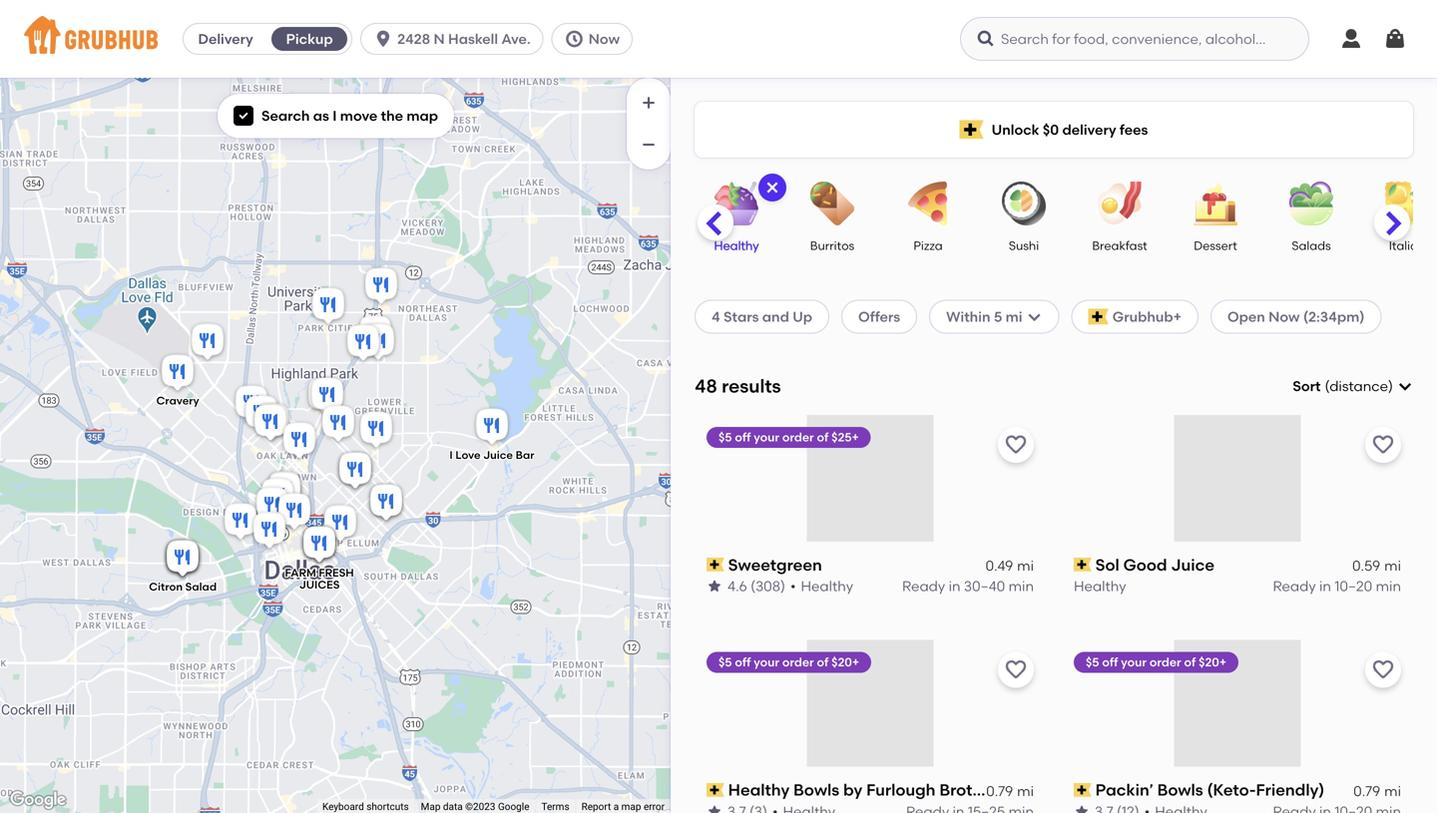 Task type: describe. For each thing, give the bounding box(es) containing it.
ready in 30–40 min
[[903, 578, 1034, 595]]

2428
[[397, 30, 430, 47]]

$5 off your order of $20+ for healthy
[[719, 656, 860, 670]]

delivery
[[1063, 121, 1117, 138]]

buzzbrews deep ellum image
[[320, 503, 360, 547]]

keyboard shortcuts
[[322, 801, 409, 813]]

report
[[582, 801, 611, 813]]

now button
[[552, 23, 641, 55]]

sweetgreen image
[[280, 420, 319, 464]]

a
[[614, 801, 619, 813]]

mi for (keto-
[[1385, 783, 1402, 800]]

$5 for healthy bowls by furlough brothers
[[719, 656, 732, 670]]

search
[[262, 107, 310, 124]]

0 horizontal spatial i
[[333, 107, 337, 124]]

google image
[[5, 788, 71, 814]]

$5 off your order of $20+ for packin'
[[1086, 656, 1227, 670]]

min for sol good juice
[[1376, 578, 1402, 595]]

the
[[381, 107, 403, 124]]

mi for by
[[1018, 783, 1034, 800]]

szechuan chinese restaurant image
[[232, 383, 272, 427]]

$25+
[[832, 430, 859, 445]]

ready for sol good juice
[[1273, 578, 1317, 595]]

shortcuts
[[367, 801, 409, 813]]

sweetgreen  logo image
[[735, 415, 1006, 542]]

juice babe image
[[300, 524, 339, 568]]

sushi image
[[989, 182, 1059, 226]]

grubhub plus flag logo image for grubhub+
[[1089, 309, 1109, 325]]

0.49 mi
[[986, 558, 1034, 575]]

4
[[712, 308, 721, 325]]

results
[[722, 375, 781, 397]]

poke sushi roll image
[[358, 321, 398, 365]]

open now (2:34pm)
[[1228, 308, 1365, 325]]

distance
[[1330, 378, 1389, 395]]

1 vertical spatial save this restaurant image
[[1004, 659, 1028, 683]]

citron salad image
[[163, 538, 203, 582]]

italian image
[[1373, 182, 1438, 226]]

1 horizontal spatial map
[[622, 801, 641, 813]]

stars
[[724, 308, 759, 325]]

i inside map region
[[450, 449, 453, 462]]

subscription pass image for packin' bowls (keto-friendly)
[[1074, 784, 1092, 798]]

order for sweetgreen
[[783, 430, 814, 445]]

sol
[[1096, 555, 1120, 575]]

star icon image for healthy bowls by furlough brothers
[[707, 804, 723, 814]]

google
[[498, 801, 530, 813]]

pizza
[[914, 239, 943, 253]]

grubhub+
[[1113, 308, 1182, 325]]

save this restaurant button for sweetgreen
[[998, 427, 1034, 463]]

juices
[[299, 579, 340, 592]]

min for sweetgreen
[[1009, 578, 1034, 595]]

$20+ for (keto-
[[1199, 656, 1227, 670]]

ready in 10–20 min
[[1273, 578, 1402, 595]]

dessert image
[[1181, 182, 1251, 226]]

0.49
[[986, 558, 1014, 575]]

subscription pass image for sweetgreen
[[707, 558, 725, 572]]

map data ©2023 google
[[421, 801, 530, 813]]

svg image inside field
[[1398, 379, 1414, 395]]

report a map error link
[[582, 801, 665, 813]]

within 5 mi
[[947, 308, 1023, 325]]

search as i move the map
[[262, 107, 438, 124]]

curry up now image
[[355, 313, 395, 357]]

jason's deli - mockingbird image
[[343, 322, 383, 366]]

savage burrito image
[[242, 393, 282, 437]]

(keto-
[[1208, 781, 1257, 800]]

dessert
[[1194, 239, 1238, 253]]

your for sweetgreen
[[754, 430, 780, 445]]

)
[[1389, 378, 1394, 395]]

pressed retail image
[[265, 469, 305, 513]]

up
[[793, 308, 813, 325]]

dallas healthy foods image
[[366, 482, 406, 526]]

bowls for packin'
[[1158, 781, 1204, 800]]

offers
[[859, 308, 901, 325]]

open
[[1228, 308, 1266, 325]]

save this restaurant image for sweetgreen
[[1004, 433, 1028, 457]]

fresh
[[319, 567, 354, 580]]

save this restaurant button for healthy bowls by furlough brothers
[[998, 653, 1034, 689]]

packin' bowls (keto-friendly)
[[1096, 781, 1325, 800]]

keyboard
[[322, 801, 364, 813]]

delivery
[[198, 30, 253, 47]]

sol good juice logo image
[[1103, 415, 1373, 542]]

bowls for healthy
[[794, 781, 840, 800]]

sushi
[[1009, 239, 1040, 253]]

keyboard shortcuts button
[[322, 800, 409, 814]]

healthy bowls by furlough brothers
[[729, 781, 1006, 800]]

star icon image for packin' bowls (keto-friendly)
[[1074, 804, 1090, 814]]

2428 n haskell ave.
[[397, 30, 531, 47]]

good
[[1124, 555, 1168, 575]]

4.6
[[728, 578, 748, 595]]

$5 for sweetgreen
[[719, 430, 732, 445]]

ave.
[[502, 30, 531, 47]]

0.79 for packin' bowls (keto-friendly)
[[1354, 783, 1381, 800]]

in for sweetgreen
[[949, 578, 961, 595]]

fees
[[1120, 121, 1148, 138]]

packin' bowls (keto-friendly) image
[[335, 450, 375, 494]]

sort
[[1293, 378, 1321, 395]]

brothers
[[940, 781, 1006, 800]]

pizza image
[[894, 182, 963, 226]]

map region
[[0, 0, 897, 814]]

(
[[1325, 378, 1330, 395]]

sol good juice image
[[318, 403, 358, 447]]

and
[[763, 308, 790, 325]]

1 horizontal spatial save this restaurant image
[[1372, 433, 1396, 457]]

sort ( distance )
[[1293, 378, 1394, 395]]

primavega restaurant image
[[163, 538, 203, 582]]

10–20
[[1335, 578, 1373, 595]]

tropical smoothie image
[[188, 321, 228, 365]]

$20+ for by
[[832, 656, 860, 670]]

none field containing sort
[[1293, 376, 1414, 397]]

potbelly sandwich works image
[[308, 375, 347, 419]]

0.79 for healthy bowls by furlough brothers
[[987, 783, 1014, 800]]

off for packin' bowls (keto-friendly)
[[1103, 656, 1119, 670]]

within
[[947, 308, 991, 325]]

bar
[[516, 449, 535, 462]]

Search for food, convenience, alcohol... search field
[[960, 17, 1310, 61]]



Task type: locate. For each thing, give the bounding box(es) containing it.
i left love
[[450, 449, 453, 462]]

juice left bar
[[483, 449, 513, 462]]

2428 n haskell ave. button
[[361, 23, 552, 55]]

grubhub plus flag logo image left grubhub+
[[1089, 309, 1109, 325]]

map right 'a'
[[622, 801, 641, 813]]

$0
[[1043, 121, 1059, 138]]

0 vertical spatial i
[[333, 107, 337, 124]]

order
[[783, 430, 814, 445], [783, 656, 814, 670], [1150, 656, 1182, 670]]

your for packin' bowls (keto-friendly)
[[1121, 656, 1147, 670]]

$20+
[[832, 656, 860, 670], [1199, 656, 1227, 670]]

now right open
[[1269, 308, 1300, 325]]

move
[[340, 107, 378, 124]]

italian
[[1389, 239, 1426, 253]]

packin'
[[1096, 781, 1154, 800]]

1 vertical spatial save this restaurant image
[[1372, 659, 1396, 683]]

1 horizontal spatial 0.79 mi
[[1354, 783, 1402, 800]]

i right as
[[333, 107, 337, 124]]

0 horizontal spatial juice
[[483, 449, 513, 462]]

1 subscription pass image from the top
[[1074, 558, 1092, 572]]

0.79
[[987, 783, 1014, 800], [1354, 783, 1381, 800]]

48 results
[[695, 375, 781, 397]]

48
[[695, 375, 718, 397]]

$5
[[719, 430, 732, 445], [719, 656, 732, 670], [1086, 656, 1100, 670]]

1 horizontal spatial grubhub plus flag logo image
[[1089, 309, 1109, 325]]

in for sol good juice
[[1320, 578, 1332, 595]]

$5 down "sol"
[[1086, 656, 1100, 670]]

farm fresh juices
[[285, 567, 354, 592]]

roti grill image
[[305, 375, 344, 419]]

panera bread image
[[253, 401, 293, 445]]

pickup
[[286, 30, 333, 47]]

now
[[589, 30, 620, 47], [1269, 308, 1300, 325]]

love
[[456, 449, 481, 462]]

furlough salads image
[[163, 538, 203, 582]]

juice inside map region
[[483, 449, 513, 462]]

grubhub plus flag logo image
[[960, 120, 984, 139], [1089, 309, 1109, 325]]

in left 30–40
[[949, 578, 961, 595]]

salad
[[185, 580, 217, 594]]

i
[[333, 107, 337, 124], [450, 449, 453, 462]]

0 vertical spatial juice
[[483, 449, 513, 462]]

save this restaurant image for packin' bowls (keto-friendly)
[[1372, 659, 1396, 683]]

unlock $0 delivery fees
[[992, 121, 1148, 138]]

0 vertical spatial subscription pass image
[[707, 558, 725, 572]]

bowls left (keto- at bottom
[[1158, 781, 1204, 800]]

0 horizontal spatial map
[[407, 107, 438, 124]]

0.79 mi for packin' bowls (keto-friendly)
[[1354, 783, 1402, 800]]

1 horizontal spatial in
[[1320, 578, 1332, 595]]

0 horizontal spatial now
[[589, 30, 620, 47]]

0 vertical spatial save this restaurant image
[[1004, 433, 1028, 457]]

as
[[313, 107, 329, 124]]

data
[[443, 801, 463, 813]]

haskell
[[448, 30, 498, 47]]

0 horizontal spatial in
[[949, 578, 961, 595]]

svg image
[[1340, 27, 1364, 51], [238, 110, 250, 122], [1398, 379, 1414, 395]]

sweetgreen
[[729, 555, 822, 575]]

cravery
[[156, 395, 199, 408]]

2 ready from the left
[[1273, 578, 1317, 595]]

breakfast image
[[1085, 182, 1155, 226]]

0.79 right furlough
[[987, 783, 1014, 800]]

0.79 mi for healthy bowls by furlough brothers
[[987, 783, 1034, 800]]

None field
[[1293, 376, 1414, 397]]

5
[[994, 308, 1003, 325]]

grubhub plus flag logo image for unlock $0 delivery fees
[[960, 120, 984, 139]]

$5 off your order of $25+
[[719, 430, 859, 445]]

save this restaurant image down 30–40
[[1004, 659, 1028, 683]]

2 subscription pass image from the top
[[1074, 784, 1092, 798]]

1 vertical spatial subscription pass image
[[1074, 784, 1092, 798]]

1 vertical spatial grubhub plus flag logo image
[[1089, 309, 1109, 325]]

fruta loca image
[[221, 501, 261, 545]]

farm fresh juices image
[[300, 524, 339, 568]]

of for sweetgreen
[[817, 430, 829, 445]]

map
[[421, 801, 441, 813]]

of for healthy bowls by furlough brothers
[[817, 656, 829, 670]]

now inside now button
[[589, 30, 620, 47]]

off
[[735, 430, 751, 445], [735, 656, 751, 670], [1103, 656, 1119, 670]]

healthy bowls by furlough brothers logo image
[[807, 641, 934, 767]]

(308)
[[751, 578, 786, 595]]

•
[[791, 578, 796, 595]]

$5 for packin' bowls (keto-friendly)
[[1086, 656, 1100, 670]]

©2023
[[465, 801, 496, 813]]

packin' bowls (keto-friendly) logo image
[[1103, 641, 1373, 767]]

• healthy
[[791, 578, 854, 595]]

1 ready from the left
[[903, 578, 946, 595]]

subscription pass image
[[707, 558, 725, 572], [707, 784, 725, 798]]

order down sol good juice
[[1150, 656, 1182, 670]]

4 stars and up
[[712, 308, 813, 325]]

off for healthy bowls by furlough brothers
[[735, 656, 751, 670]]

1 vertical spatial subscription pass image
[[707, 784, 725, 798]]

your down results
[[754, 430, 780, 445]]

1 0.79 from the left
[[987, 783, 1014, 800]]

0 vertical spatial grubhub plus flag logo image
[[960, 120, 984, 139]]

0 horizontal spatial bowls
[[794, 781, 840, 800]]

2 horizontal spatial svg image
[[1398, 379, 1414, 395]]

0 horizontal spatial 0.79
[[987, 783, 1014, 800]]

$5 off your order of $20+
[[719, 656, 860, 670], [1086, 656, 1227, 670]]

healthy down healthy image
[[714, 239, 759, 253]]

2 $20+ from the left
[[1199, 656, 1227, 670]]

0 horizontal spatial svg image
[[238, 110, 250, 122]]

order down • at the right bottom of the page
[[783, 656, 814, 670]]

terms link
[[542, 801, 570, 813]]

cravery image
[[158, 352, 198, 396]]

2 0.79 from the left
[[1354, 783, 1381, 800]]

2 vertical spatial svg image
[[1398, 379, 1414, 395]]

svg image inside the 2428 n haskell ave. "button"
[[374, 29, 393, 49]]

min down 0.49 mi
[[1009, 578, 1034, 595]]

order for packin' bowls (keto-friendly)
[[1150, 656, 1182, 670]]

farm
[[285, 567, 316, 580]]

report a map error
[[582, 801, 665, 813]]

save this restaurant image down )
[[1372, 433, 1396, 457]]

off for sweetgreen
[[735, 430, 751, 445]]

order left $25+
[[783, 430, 814, 445]]

min down "0.59 mi" at the bottom of the page
[[1376, 578, 1402, 595]]

subscription pass image left packin'
[[1074, 784, 1092, 798]]

1 bowls from the left
[[794, 781, 840, 800]]

juice for good
[[1172, 555, 1215, 575]]

mi for juice
[[1385, 558, 1402, 575]]

1 horizontal spatial 0.79
[[1354, 783, 1381, 800]]

friendly)
[[1257, 781, 1325, 800]]

1 horizontal spatial $20+
[[1199, 656, 1227, 670]]

rush bowls image
[[253, 485, 293, 529]]

save this restaurant button for packin' bowls (keto-friendly)
[[1366, 653, 1402, 689]]

1 horizontal spatial ready
[[1273, 578, 1317, 595]]

subscription pass image for healthy bowls by furlough brothers
[[707, 784, 725, 798]]

in
[[949, 578, 961, 595], [1320, 578, 1332, 595]]

(2:34pm)
[[1304, 308, 1365, 325]]

0.79 right friendly)
[[1354, 783, 1381, 800]]

your down good
[[1121, 656, 1147, 670]]

healthy left "by"
[[729, 781, 790, 800]]

furlough
[[867, 781, 936, 800]]

1 horizontal spatial save this restaurant image
[[1372, 659, 1396, 683]]

breakfast
[[1093, 239, 1148, 253]]

smoothie king image
[[251, 402, 291, 446]]

2 min from the left
[[1376, 578, 1402, 595]]

subscription pass image for sol good juice
[[1074, 558, 1092, 572]]

burritos image
[[798, 182, 868, 226]]

moonbowls (healthy korean bowls- commerce st) image
[[163, 538, 203, 582]]

0 vertical spatial subscription pass image
[[1074, 558, 1092, 572]]

of
[[817, 430, 829, 445], [817, 656, 829, 670], [1185, 656, 1196, 670]]

$5 off your order of $20+ down sol good juice
[[1086, 656, 1227, 670]]

ready left the 10–20
[[1273, 578, 1317, 595]]

1 subscription pass image from the top
[[707, 558, 725, 572]]

roti mediterranean bowls, salads & pitas image
[[258, 476, 298, 520]]

svg image
[[1384, 27, 1408, 51], [374, 29, 393, 49], [565, 29, 585, 49], [976, 29, 996, 49], [765, 180, 781, 196], [1027, 309, 1043, 325]]

off down 4.6
[[735, 656, 751, 670]]

1 horizontal spatial bowls
[[1158, 781, 1204, 800]]

bowls left "by"
[[794, 781, 840, 800]]

burritos
[[811, 239, 855, 253]]

1 0.79 mi from the left
[[987, 783, 1034, 800]]

i love juice bar image
[[472, 406, 512, 450]]

0.59 mi
[[1353, 558, 1402, 575]]

pei wei image
[[265, 470, 305, 514]]

i love juice bar
[[450, 449, 535, 462]]

0 horizontal spatial ready
[[903, 578, 946, 595]]

1 horizontal spatial svg image
[[1340, 27, 1364, 51]]

citron salad
[[149, 580, 217, 594]]

star icon image
[[707, 579, 723, 595], [707, 804, 723, 814], [1074, 804, 1090, 814]]

0 horizontal spatial save this restaurant image
[[1004, 433, 1028, 457]]

grubhub plus flag logo image left "unlock"
[[960, 120, 984, 139]]

main navigation navigation
[[0, 0, 1438, 78]]

svg image inside main navigation navigation
[[1340, 27, 1364, 51]]

1 min from the left
[[1009, 578, 1034, 595]]

1 horizontal spatial i
[[450, 449, 453, 462]]

dallas salad company (eastside avenue) image
[[366, 482, 406, 526]]

1 in from the left
[[949, 578, 961, 595]]

2 bowls from the left
[[1158, 781, 1204, 800]]

now right ave.
[[589, 30, 620, 47]]

$5 down 4.6
[[719, 656, 732, 670]]

salads
[[1292, 239, 1332, 253]]

0 vertical spatial map
[[407, 107, 438, 124]]

0 vertical spatial save this restaurant image
[[1372, 433, 1396, 457]]

0 horizontal spatial $5 off your order of $20+
[[719, 656, 860, 670]]

shawarma press - dallas arts district image
[[275, 491, 314, 535]]

your
[[754, 430, 780, 445], [754, 656, 780, 670], [1121, 656, 1147, 670]]

minus icon image
[[639, 135, 659, 155]]

1 vertical spatial now
[[1269, 308, 1300, 325]]

1 horizontal spatial min
[[1376, 578, 1402, 595]]

your for healthy bowls by furlough brothers
[[754, 656, 780, 670]]

pickup button
[[268, 23, 352, 55]]

ready left 30–40
[[903, 578, 946, 595]]

of for packin' bowls (keto-friendly)
[[1185, 656, 1196, 670]]

1 vertical spatial i
[[450, 449, 453, 462]]

subscription pass image
[[1074, 558, 1092, 572], [1074, 784, 1092, 798]]

in left the 10–20
[[1320, 578, 1332, 595]]

1 vertical spatial map
[[622, 801, 641, 813]]

$5 down 48 results
[[719, 430, 732, 445]]

star icon image for sweetgreen
[[707, 579, 723, 595]]

off down "sol"
[[1103, 656, 1119, 670]]

genghis grill image
[[361, 265, 401, 309]]

ready for sweetgreen
[[903, 578, 946, 595]]

juice for love
[[483, 449, 513, 462]]

2 subscription pass image from the top
[[707, 784, 725, 798]]

1 vertical spatial juice
[[1172, 555, 1215, 575]]

1 horizontal spatial juice
[[1172, 555, 1215, 575]]

2 0.79 mi from the left
[[1354, 783, 1402, 800]]

juice right good
[[1172, 555, 1215, 575]]

delivery button
[[184, 23, 268, 55]]

0 horizontal spatial save this restaurant image
[[1004, 659, 1028, 683]]

healthy bowls by furlough brothers image
[[335, 450, 375, 494]]

0 horizontal spatial $20+
[[832, 656, 860, 670]]

save this restaurant image
[[1004, 433, 1028, 457], [1372, 659, 1396, 683]]

save this restaurant button
[[998, 427, 1034, 463], [1366, 427, 1402, 463], [998, 653, 1034, 689], [1366, 653, 1402, 689]]

elephant juice bar image
[[300, 524, 339, 568]]

salads image
[[1277, 182, 1347, 226]]

healthy down "sol"
[[1074, 578, 1127, 595]]

0 vertical spatial now
[[589, 30, 620, 47]]

by
[[844, 781, 863, 800]]

terms
[[542, 801, 570, 813]]

n
[[434, 30, 445, 47]]

off down 48 results
[[735, 430, 751, 445]]

subscription pass image left "sol"
[[1074, 558, 1092, 572]]

error
[[644, 801, 665, 813]]

1 $20+ from the left
[[832, 656, 860, 670]]

min
[[1009, 578, 1034, 595], [1376, 578, 1402, 595]]

0.59
[[1353, 558, 1381, 575]]

toasted coffee kitchen image
[[356, 409, 396, 453]]

bowls
[[794, 781, 840, 800], [1158, 781, 1204, 800]]

map right the
[[407, 107, 438, 124]]

healthy image
[[702, 182, 772, 226]]

1 $5 off your order of $20+ from the left
[[719, 656, 860, 670]]

2 $5 off your order of $20+ from the left
[[1086, 656, 1227, 670]]

plus icon image
[[639, 93, 659, 113]]

1 horizontal spatial $5 off your order of $20+
[[1086, 656, 1227, 670]]

order for healthy bowls by furlough brothers
[[783, 656, 814, 670]]

0 horizontal spatial grubhub plus flag logo image
[[960, 120, 984, 139]]

svg image inside now button
[[565, 29, 585, 49]]

save this restaurant image
[[1372, 433, 1396, 457], [1004, 659, 1028, 683]]

healthy right • at the right bottom of the page
[[801, 578, 854, 595]]

0 horizontal spatial min
[[1009, 578, 1034, 595]]

unlock
[[992, 121, 1040, 138]]

rj mexican cuisine image
[[250, 510, 290, 554]]

0.79 mi
[[987, 783, 1034, 800], [1354, 783, 1402, 800]]

1 horizontal spatial now
[[1269, 308, 1300, 325]]

ready
[[903, 578, 946, 595], [1273, 578, 1317, 595]]

30–40
[[964, 578, 1006, 595]]

4.6 (308)
[[728, 578, 786, 595]]

crisp & green image
[[309, 285, 348, 329]]

0 horizontal spatial 0.79 mi
[[987, 783, 1034, 800]]

0 vertical spatial svg image
[[1340, 27, 1364, 51]]

sol good juice
[[1096, 555, 1215, 575]]

citron
[[149, 580, 183, 594]]

your down (308)
[[754, 656, 780, 670]]

$5 off your order of $20+ down • at the right bottom of the page
[[719, 656, 860, 670]]

1 vertical spatial svg image
[[238, 110, 250, 122]]

2 in from the left
[[1320, 578, 1332, 595]]



Task type: vqa. For each thing, say whether or not it's contained in the screenshot.
10–20
yes



